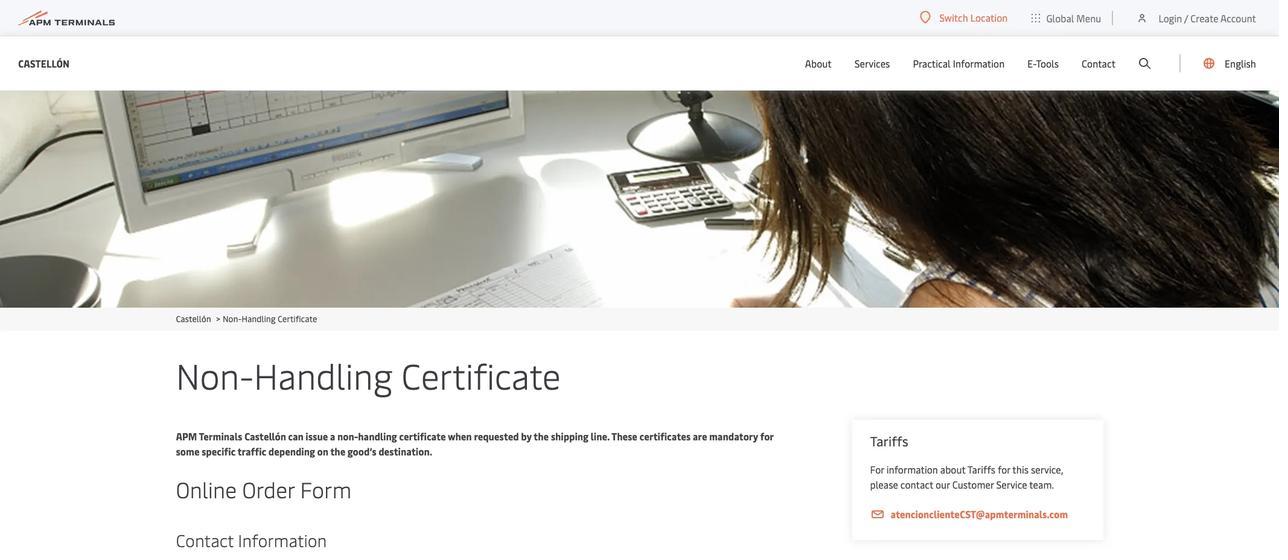 Task type: vqa. For each thing, say whether or not it's contained in the screenshot.
is
no



Task type: describe. For each thing, give the bounding box(es) containing it.
switch
[[939, 11, 968, 24]]

create
[[1191, 11, 1218, 24]]

0 horizontal spatial certificate
[[278, 313, 317, 325]]

login / create account link
[[1136, 0, 1256, 36]]

castellón > non-handling certificate
[[176, 313, 317, 325]]

castellón for castellón
[[18, 56, 69, 70]]

on
[[317, 445, 328, 458]]

practical
[[913, 57, 951, 70]]

1 vertical spatial non-
[[176, 351, 254, 399]]

shipping
[[551, 430, 589, 443]]

mandatory
[[709, 430, 758, 443]]

services button
[[855, 36, 890, 91]]

order
[[242, 474, 295, 504]]

about
[[805, 57, 832, 70]]

destination.
[[379, 445, 432, 458]]

by
[[521, 430, 532, 443]]

are
[[693, 430, 707, 443]]

contact for contact
[[1082, 57, 1116, 70]]

these
[[611, 430, 637, 443]]

requested
[[474, 430, 519, 443]]

when
[[448, 430, 472, 443]]

english
[[1225, 57, 1256, 70]]

apm terminals castellón can issue a non-handling certificate when requested by the shipping line. these certificates are mandatory for some specific traffic depending on the good's destination.
[[176, 430, 774, 458]]

atencionclientecst@apmterminals.com link
[[870, 507, 1085, 522]]

>
[[216, 313, 220, 325]]

a
[[330, 430, 335, 443]]

0 vertical spatial non-
[[223, 313, 242, 325]]

online order form
[[176, 474, 352, 504]]

1 vertical spatial handling
[[254, 351, 393, 399]]

for information about tariffs for this service, please contact our customer service team.
[[870, 463, 1063, 491]]

please
[[870, 478, 898, 491]]

issue
[[306, 430, 328, 443]]

service,
[[1031, 463, 1063, 476]]

0 vertical spatial tariffs
[[870, 432, 908, 450]]

our
[[936, 478, 950, 491]]

this
[[1012, 463, 1029, 476]]

english button
[[1204, 36, 1256, 91]]

handling
[[358, 430, 397, 443]]

global menu
[[1046, 11, 1101, 24]]

information for contact information
[[238, 529, 327, 552]]

specific
[[202, 445, 236, 458]]

contact for contact information
[[176, 529, 234, 552]]

castellón for castellón > non-handling certificate
[[176, 313, 211, 325]]

atencionclientecst@apmterminals.com
[[891, 508, 1068, 521]]

/
[[1184, 11, 1188, 24]]

e-tools button
[[1028, 36, 1059, 91]]



Task type: locate. For each thing, give the bounding box(es) containing it.
contact down online
[[176, 529, 234, 552]]

1 horizontal spatial for
[[998, 463, 1010, 476]]

contact
[[901, 478, 933, 491]]

tariffs inside for information about tariffs for this service, please contact our customer service team.
[[968, 463, 995, 476]]

the right by
[[534, 430, 549, 443]]

0 vertical spatial information
[[953, 57, 1005, 70]]

certificates
[[640, 430, 691, 443]]

service
[[996, 478, 1027, 491]]

1 horizontal spatial castellón link
[[176, 313, 211, 325]]

1 vertical spatial tariffs
[[968, 463, 995, 476]]

0 horizontal spatial tariffs
[[870, 432, 908, 450]]

login / create account
[[1159, 11, 1256, 24]]

line.
[[591, 430, 610, 443]]

e-
[[1028, 57, 1036, 70]]

some
[[176, 445, 199, 458]]

team.
[[1029, 478, 1054, 491]]

information down order
[[238, 529, 327, 552]]

apm
[[176, 430, 197, 443]]

the right on
[[330, 445, 345, 458]]

0 vertical spatial the
[[534, 430, 549, 443]]

terminals
[[199, 430, 242, 443]]

1 horizontal spatial contact
[[1082, 57, 1116, 70]]

0 horizontal spatial castellón
[[18, 56, 69, 70]]

0 vertical spatial castellón link
[[18, 56, 69, 71]]

for inside for information about tariffs for this service, please contact our customer service team.
[[998, 463, 1010, 476]]

about
[[940, 463, 966, 476]]

castellón
[[18, 56, 69, 70], [176, 313, 211, 325]]

castellón can
[[244, 430, 303, 443]]

form
[[300, 474, 352, 504]]

non- down >
[[176, 351, 254, 399]]

certificate
[[399, 430, 446, 443]]

non-
[[223, 313, 242, 325], [176, 351, 254, 399]]

information
[[887, 463, 938, 476]]

menu
[[1076, 11, 1101, 24]]

online
[[176, 474, 237, 504]]

information for practical information
[[953, 57, 1005, 70]]

services
[[855, 57, 890, 70]]

global menu button
[[1020, 0, 1113, 36]]

practical information
[[913, 57, 1005, 70]]

1 horizontal spatial tariffs
[[968, 463, 995, 476]]

certificate
[[278, 313, 317, 325], [401, 351, 561, 399]]

0 horizontal spatial contact
[[176, 529, 234, 552]]

tools
[[1036, 57, 1059, 70]]

depending
[[268, 445, 315, 458]]

non-handling certificate
[[176, 351, 561, 399]]

contact information
[[176, 529, 327, 552]]

0 vertical spatial for
[[760, 430, 774, 443]]

0 horizontal spatial castellón link
[[18, 56, 69, 71]]

account
[[1221, 11, 1256, 24]]

1 vertical spatial castellón link
[[176, 313, 211, 325]]

information inside dropdown button
[[953, 57, 1005, 70]]

castellón link
[[18, 56, 69, 71], [176, 313, 211, 325]]

1 vertical spatial contact
[[176, 529, 234, 552]]

contact
[[1082, 57, 1116, 70], [176, 529, 234, 552]]

e-tools
[[1028, 57, 1059, 70]]

1 vertical spatial certificate
[[401, 351, 561, 399]]

1 vertical spatial the
[[330, 445, 345, 458]]

0 vertical spatial certificate
[[278, 313, 317, 325]]

non-
[[337, 430, 358, 443]]

customer
[[952, 478, 994, 491]]

non- right >
[[223, 313, 242, 325]]

for left this
[[998, 463, 1010, 476]]

location
[[970, 11, 1008, 24]]

information down switch location
[[953, 57, 1005, 70]]

global
[[1046, 11, 1074, 24]]

contact down the menu
[[1082, 57, 1116, 70]]

0 horizontal spatial information
[[238, 529, 327, 552]]

handling
[[242, 313, 276, 325], [254, 351, 393, 399]]

1 vertical spatial castellón
[[176, 313, 211, 325]]

switch location button
[[920, 11, 1008, 24]]

for
[[760, 430, 774, 443], [998, 463, 1010, 476]]

0 horizontal spatial the
[[330, 445, 345, 458]]

the
[[534, 430, 549, 443], [330, 445, 345, 458]]

for inside apm terminals castellón can issue a non-handling certificate when requested by the shipping line. these certificates are mandatory for some specific traffic depending on the good's destination.
[[760, 430, 774, 443]]

for right mandatory
[[760, 430, 774, 443]]

tariffs up customer
[[968, 463, 995, 476]]

1 horizontal spatial information
[[953, 57, 1005, 70]]

1 horizontal spatial certificate
[[401, 351, 561, 399]]

switch location
[[939, 11, 1008, 24]]

login
[[1159, 11, 1182, 24]]

no handling certificates image
[[0, 91, 1279, 308]]

contact button
[[1082, 36, 1116, 91]]

1 vertical spatial for
[[998, 463, 1010, 476]]

0 vertical spatial contact
[[1082, 57, 1116, 70]]

1 vertical spatial information
[[238, 529, 327, 552]]

0 vertical spatial handling
[[242, 313, 276, 325]]

0 vertical spatial castellón
[[18, 56, 69, 70]]

information
[[953, 57, 1005, 70], [238, 529, 327, 552]]

0 horizontal spatial for
[[760, 430, 774, 443]]

good's
[[348, 445, 376, 458]]

tariffs up the for
[[870, 432, 908, 450]]

for
[[870, 463, 884, 476]]

1 horizontal spatial castellón
[[176, 313, 211, 325]]

practical information button
[[913, 36, 1005, 91]]

about button
[[805, 36, 832, 91]]

traffic
[[238, 445, 266, 458]]

1 horizontal spatial the
[[534, 430, 549, 443]]

tariffs
[[870, 432, 908, 450], [968, 463, 995, 476]]



